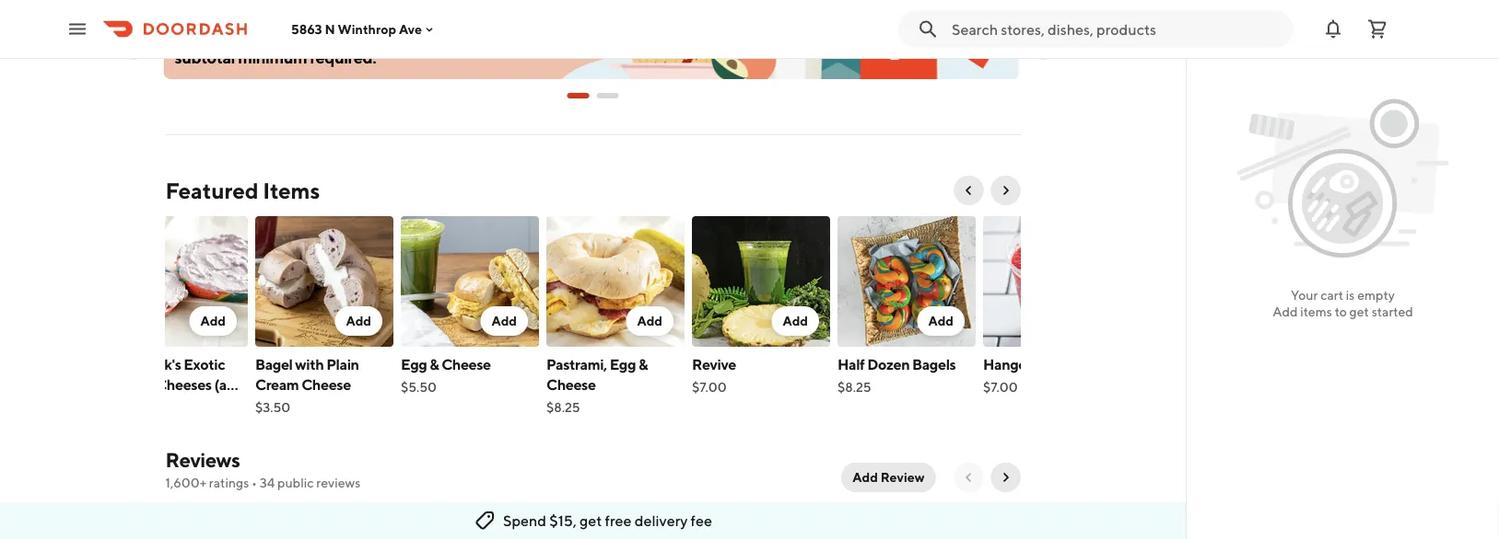 Task type: vqa. For each thing, say whether or not it's contained in the screenshot.
first
yes



Task type: describe. For each thing, give the bounding box(es) containing it.
cheese inside 'egg & cheese $5.50'
[[442, 356, 491, 374]]

pastrami, egg & cheese image
[[547, 217, 685, 347]]

your inside 'new york's exotic cream cheeses (a bagel of your choice)'
[[166, 397, 196, 414]]

add for revive
[[783, 314, 808, 329]]

$8.25 inside half dozen bagels $8.25
[[838, 380, 872, 395]]

empty
[[1357, 288, 1395, 303]]

add for bagel with plain cream cheese
[[346, 314, 372, 329]]

next button of carousel image
[[998, 183, 1013, 198]]

winthrop
[[338, 21, 396, 37]]

1 vertical spatial delivery
[[634, 513, 688, 530]]

$8.25 inside pastrami, egg & cheese $8.25
[[547, 400, 581, 416]]

delivery inside enjoy a $0 delivery fee on your first order, $5 subtotal minimum required.
[[254, 25, 312, 45]]

spend
[[503, 513, 546, 530]]

add button for egg & cheese
[[481, 307, 528, 336]]

a
[[219, 25, 227, 45]]

spend $15, get free delivery fee
[[503, 513, 712, 530]]

half dozen bagels image
[[838, 217, 976, 347]]

pastrami, egg & cheese $8.25
[[547, 356, 648, 416]]

is
[[1346, 288, 1355, 303]]

add review button
[[841, 463, 936, 493]]

items
[[1300, 305, 1332, 320]]

egg & cheese image
[[401, 217, 539, 347]]

add for pastrami, egg & cheese
[[638, 314, 663, 329]]

cart
[[1320, 288, 1343, 303]]

ratings
[[209, 476, 249, 491]]

& inside 'egg & cheese $5.50'
[[430, 356, 439, 374]]

egg & cheese $5.50
[[401, 356, 491, 395]]

revive image
[[692, 217, 831, 347]]

$7.00 inside revive $7.00
[[692, 380, 727, 395]]

on
[[341, 25, 360, 45]]

add button for revive
[[772, 307, 820, 336]]

reviews 1,600+ ratings • 34 public reviews
[[165, 449, 361, 491]]

first
[[399, 25, 427, 45]]

5863 n winthrop ave button
[[291, 21, 437, 37]]

bagels
[[913, 356, 956, 374]]

revive
[[692, 356, 737, 374]]

required.
[[310, 47, 376, 67]]

started
[[1372, 305, 1413, 320]]

minimum
[[238, 47, 307, 67]]

$5
[[475, 25, 495, 45]]

public
[[277, 476, 314, 491]]

dozen
[[868, 356, 910, 374]]

5863
[[291, 21, 322, 37]]

fee inside enjoy a $0 delivery fee on your first order, $5 subtotal minimum required.
[[315, 25, 338, 45]]

your
[[363, 25, 396, 45]]

revive $7.00
[[692, 356, 737, 395]]

half dozen bagels $8.25
[[838, 356, 956, 395]]

new
[[110, 356, 140, 374]]

$0
[[230, 25, 251, 45]]

cream for bagel
[[256, 376, 299, 394]]

enjoy a $0 delivery fee on your first order, $5 subtotal minimum required.
[[175, 25, 495, 67]]

to
[[1335, 305, 1347, 320]]

add for egg & cheese
[[492, 314, 517, 329]]

your cart is empty add items to get started
[[1273, 288, 1413, 320]]

new york's exotic cream cheeses (a bagel of your choice) image
[[110, 217, 248, 347]]

previous image
[[961, 471, 976, 486]]

5863 n winthrop ave
[[291, 21, 422, 37]]

egg inside 'egg & cheese $5.50'
[[401, 356, 427, 374]]

pastrami,
[[547, 356, 607, 374]]



Task type: locate. For each thing, give the bounding box(es) containing it.
cream
[[110, 376, 154, 394], [256, 376, 299, 394]]

select promotional banner element
[[567, 79, 619, 112]]

1 horizontal spatial &
[[639, 356, 648, 374]]

add button for pastrami, egg & cheese
[[626, 307, 674, 336]]

your
[[1291, 288, 1318, 303], [166, 397, 196, 414]]

0 vertical spatial your
[[1291, 288, 1318, 303]]

0 horizontal spatial &
[[430, 356, 439, 374]]

of
[[150, 397, 163, 414]]

cream for new
[[110, 376, 154, 394]]

free
[[605, 513, 632, 530]]

0 horizontal spatial egg
[[401, 356, 427, 374]]

delivery
[[254, 25, 312, 45], [634, 513, 688, 530]]

new york's exotic cream cheeses (a bagel of your choice)
[[110, 356, 227, 434]]

1 vertical spatial get
[[580, 513, 602, 530]]

delivery up minimum
[[254, 25, 312, 45]]

0 horizontal spatial fee
[[315, 25, 338, 45]]

egg up $5.50
[[401, 356, 427, 374]]

1 horizontal spatial bagel
[[256, 356, 293, 374]]

review
[[881, 470, 925, 486]]

cream inside 'new york's exotic cream cheeses (a bagel of your choice)'
[[110, 376, 154, 394]]

0 horizontal spatial $7.00
[[692, 380, 727, 395]]

1 vertical spatial $8.25
[[547, 400, 581, 416]]

2 horizontal spatial cheese
[[547, 376, 596, 394]]

& inside pastrami, egg & cheese $8.25
[[639, 356, 648, 374]]

34
[[260, 476, 275, 491]]

$7.00
[[692, 380, 727, 395], [984, 380, 1018, 395]]

1 $7.00 from the left
[[692, 380, 727, 395]]

2 cream from the left
[[256, 376, 299, 394]]

0 vertical spatial fee
[[315, 25, 338, 45]]

0 items, open order cart image
[[1366, 18, 1388, 40]]

(a
[[215, 376, 227, 394]]

order,
[[430, 25, 472, 45]]

bagel up the choice)
[[110, 397, 147, 414]]

cheese inside pastrami, egg & cheese $8.25
[[547, 376, 596, 394]]

1 add button from the left
[[190, 307, 237, 336]]

with
[[296, 356, 324, 374]]

0 horizontal spatial get
[[580, 513, 602, 530]]

fee left the on
[[315, 25, 338, 45]]

1,600+
[[165, 476, 206, 491]]

$8.25 down half
[[838, 380, 872, 395]]

cheese down the plain
[[302, 376, 351, 394]]

ave
[[399, 21, 422, 37]]

add for new york's exotic cream cheeses (a bagel of your choice)
[[201, 314, 226, 329]]

1 horizontal spatial cream
[[256, 376, 299, 394]]

plain
[[327, 356, 359, 374]]

& right pastrami,
[[639, 356, 648, 374]]

add for half dozen bagels
[[929, 314, 954, 329]]

cheeses
[[156, 376, 212, 394]]

n
[[325, 21, 335, 37]]

0 vertical spatial delivery
[[254, 25, 312, 45]]

delivery right free at the left of the page
[[634, 513, 688, 530]]

add button
[[190, 307, 237, 336], [335, 307, 383, 336], [481, 307, 528, 336], [626, 307, 674, 336], [772, 307, 820, 336], [918, 307, 965, 336]]

get
[[1349, 305, 1369, 320], [580, 513, 602, 530]]

cream inside bagel with plain cream cheese $3.50
[[256, 376, 299, 394]]

add
[[1273, 305, 1298, 320], [201, 314, 226, 329], [346, 314, 372, 329], [492, 314, 517, 329], [638, 314, 663, 329], [783, 314, 808, 329], [929, 314, 954, 329], [852, 470, 878, 486]]

&
[[430, 356, 439, 374], [639, 356, 648, 374]]

add button for new york's exotic cream cheeses (a bagel of your choice)
[[190, 307, 237, 336]]

cheese down the egg & cheese image
[[442, 356, 491, 374]]

2 $7.00 from the left
[[984, 380, 1018, 395]]

featured
[[165, 177, 258, 204]]

1 horizontal spatial your
[[1291, 288, 1318, 303]]

choice)
[[110, 417, 161, 434]]

bagel with plain cream cheese image
[[256, 217, 394, 347]]

5 add button from the left
[[772, 307, 820, 336]]

notification bell image
[[1322, 18, 1344, 40]]

0 horizontal spatial bagel
[[110, 397, 147, 414]]

half
[[838, 356, 865, 374]]

0 horizontal spatial $8.25
[[547, 400, 581, 416]]

enjoy
[[175, 25, 216, 45]]

bagel inside 'new york's exotic cream cheeses (a bagel of your choice)'
[[110, 397, 147, 414]]

egg right pastrami,
[[610, 356, 636, 374]]

bagel inside bagel with plain cream cheese $3.50
[[256, 356, 293, 374]]

egg inside pastrami, egg & cheese $8.25
[[610, 356, 636, 374]]

your down cheeses
[[166, 397, 196, 414]]

1 horizontal spatial fee
[[691, 513, 712, 530]]

cream down new
[[110, 376, 154, 394]]

$3.50
[[256, 400, 291, 416]]

1 vertical spatial your
[[166, 397, 196, 414]]

york's
[[143, 356, 182, 374]]

0 vertical spatial bagel
[[256, 356, 293, 374]]

exotic
[[184, 356, 225, 374]]

$8.25
[[838, 380, 872, 395], [547, 400, 581, 416]]

get inside your cart is empty add items to get started
[[1349, 305, 1369, 320]]

hangover
[[984, 356, 1047, 374]]

$8.25 down pastrami,
[[547, 400, 581, 416]]

bagel with plain cream cheese $3.50
[[256, 356, 359, 416]]

add button for bagel with plain cream cheese
[[335, 307, 383, 336]]

cheese inside bagel with plain cream cheese $3.50
[[302, 376, 351, 394]]

cheese
[[442, 356, 491, 374], [302, 376, 351, 394], [547, 376, 596, 394]]

$7.00 down revive
[[692, 380, 727, 395]]

$7.00 down hangover
[[984, 380, 1018, 395]]

relief
[[1050, 356, 1088, 374]]

1 horizontal spatial delivery
[[634, 513, 688, 530]]

reviews
[[165, 449, 240, 473]]

get right to
[[1349, 305, 1369, 320]]

$5.50
[[401, 380, 437, 395]]

0 horizontal spatial cream
[[110, 376, 154, 394]]

0 vertical spatial get
[[1349, 305, 1369, 320]]

reviews
[[316, 476, 361, 491]]

egg
[[401, 356, 427, 374], [610, 356, 636, 374]]

cheese down pastrami,
[[547, 376, 596, 394]]

reviews link
[[165, 449, 240, 473]]

2 & from the left
[[639, 356, 648, 374]]

1 horizontal spatial $7.00
[[984, 380, 1018, 395]]

$15,
[[549, 513, 577, 530]]

& up $5.50
[[430, 356, 439, 374]]

1 vertical spatial fee
[[691, 513, 712, 530]]

open menu image
[[66, 18, 88, 40]]

$7.00 inside hangover relief $7.00
[[984, 380, 1018, 395]]

3 add button from the left
[[481, 307, 528, 336]]

bagel left with
[[256, 356, 293, 374]]

bagel
[[256, 356, 293, 374], [110, 397, 147, 414]]

0 vertical spatial $8.25
[[838, 380, 872, 395]]

0 horizontal spatial your
[[166, 397, 196, 414]]

0 horizontal spatial delivery
[[254, 25, 312, 45]]

hangover relief $7.00
[[984, 356, 1088, 395]]

add review
[[852, 470, 925, 486]]

add button for half dozen bagels
[[918, 307, 965, 336]]

2 add button from the left
[[335, 307, 383, 336]]

1 horizontal spatial cheese
[[442, 356, 491, 374]]

•
[[252, 476, 257, 491]]

subtotal
[[175, 47, 235, 67]]

1 horizontal spatial $8.25
[[838, 380, 872, 395]]

items
[[263, 177, 320, 204]]

0 horizontal spatial cheese
[[302, 376, 351, 394]]

cream up $3.50 on the left
[[256, 376, 299, 394]]

2 egg from the left
[[610, 356, 636, 374]]

1 & from the left
[[430, 356, 439, 374]]

fee
[[315, 25, 338, 45], [691, 513, 712, 530]]

next image
[[998, 471, 1013, 486]]

1 egg from the left
[[401, 356, 427, 374]]

1 horizontal spatial get
[[1349, 305, 1369, 320]]

6 add button from the left
[[918, 307, 965, 336]]

your inside your cart is empty add items to get started
[[1291, 288, 1318, 303]]

1 vertical spatial bagel
[[110, 397, 147, 414]]

1 cream from the left
[[110, 376, 154, 394]]

previous button of carousel image
[[961, 183, 976, 198]]

1 horizontal spatial egg
[[610, 356, 636, 374]]

your up items
[[1291, 288, 1318, 303]]

Store search: begin typing to search for stores available on DoorDash text field
[[952, 19, 1282, 39]]

featured items heading
[[165, 176, 320, 205]]

featured items
[[165, 177, 320, 204]]

4 add button from the left
[[626, 307, 674, 336]]

fee right free at the left of the page
[[691, 513, 712, 530]]

get left free at the left of the page
[[580, 513, 602, 530]]

add inside your cart is empty add items to get started
[[1273, 305, 1298, 320]]



